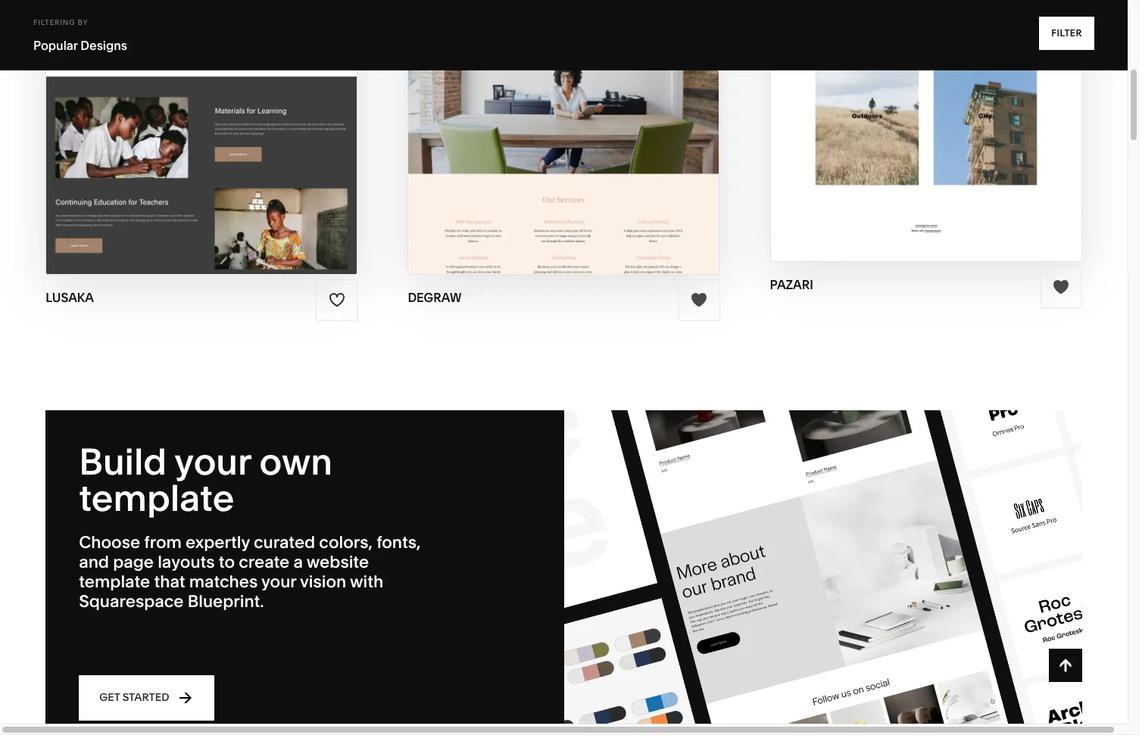 Task type: locate. For each thing, give the bounding box(es) containing it.
own
[[259, 439, 333, 484]]

preview inside preview degraw link
[[496, 66, 562, 84]]

0 horizontal spatial preview
[[137, 66, 203, 84]]

colors,
[[319, 532, 373, 553]]

0 vertical spatial your
[[174, 439, 251, 484]]

vision
[[300, 571, 346, 592]]

0 vertical spatial pazari
[[934, 60, 988, 77]]

to
[[219, 552, 235, 572]]

template up "from"
[[79, 475, 234, 520]]

curated
[[254, 532, 315, 553]]

0 vertical spatial degraw
[[566, 66, 632, 84]]

build your own template
[[79, 439, 333, 520]]

preview inside preview lusaka link
[[137, 66, 203, 84]]

degraw
[[566, 66, 632, 84], [408, 290, 462, 305]]

template down choose at the bottom left of the page
[[79, 571, 150, 592]]

add lusaka to your favorites list image
[[329, 292, 345, 308]]

0 horizontal spatial your
[[174, 439, 251, 484]]

preview lusaka
[[137, 66, 266, 84]]

1 horizontal spatial degraw
[[566, 66, 632, 84]]

filter
[[1051, 27, 1082, 39]]

template
[[79, 475, 234, 520], [79, 571, 150, 592]]

create
[[239, 552, 290, 572]]

2 horizontal spatial preview
[[864, 60, 930, 77]]

1 horizontal spatial pazari
[[934, 60, 988, 77]]

preview inside preview pazari link
[[864, 60, 930, 77]]

get started button
[[79, 675, 215, 721]]

0 vertical spatial lusaka
[[207, 66, 266, 84]]

pazari
[[934, 60, 988, 77], [770, 277, 813, 292]]

1 horizontal spatial your
[[261, 571, 296, 592]]

1 vertical spatial lusaka
[[46, 290, 94, 305]]

1 template from the top
[[79, 475, 234, 520]]

2 template from the top
[[79, 571, 150, 592]]

1 vertical spatial your
[[261, 571, 296, 592]]

your
[[174, 439, 251, 484], [261, 571, 296, 592]]

preview pazari link
[[864, 48, 988, 90]]

1 vertical spatial pazari
[[770, 277, 813, 292]]

0 horizontal spatial pazari
[[770, 277, 813, 292]]

0 horizontal spatial degraw
[[408, 290, 462, 305]]

lusaka
[[207, 66, 266, 84], [46, 290, 94, 305]]

1 vertical spatial template
[[79, 571, 150, 592]]

a
[[293, 552, 303, 572]]

filtering
[[33, 18, 75, 27]]

preview
[[864, 60, 930, 77], [137, 66, 203, 84], [496, 66, 562, 84]]

fonts,
[[377, 532, 421, 553]]

0 vertical spatial template
[[79, 475, 234, 520]]

with
[[350, 571, 383, 592]]

get started
[[99, 691, 169, 704]]

remove degraw from your favorites list image
[[691, 292, 707, 308]]

1 horizontal spatial preview
[[496, 66, 562, 84]]

layouts
[[158, 552, 215, 572]]

blueprint.
[[188, 591, 264, 612]]

matches
[[189, 571, 258, 592]]

started
[[122, 691, 169, 704]]

page
[[113, 552, 154, 572]]

popular designs
[[33, 38, 127, 53]]



Task type: vqa. For each thing, say whether or not it's contained in the screenshot.


Task type: describe. For each thing, give the bounding box(es) containing it.
popular
[[33, 38, 78, 53]]

preview lusaka link
[[137, 55, 266, 96]]

squarespace
[[79, 591, 184, 612]]

filtering by
[[33, 18, 88, 27]]

template inside build your own template
[[79, 475, 234, 520]]

from
[[144, 532, 182, 553]]

and
[[79, 552, 109, 572]]

choose
[[79, 532, 140, 553]]

1 horizontal spatial lusaka
[[207, 66, 266, 84]]

preview for preview pazari
[[864, 60, 930, 77]]

preview pazari
[[864, 60, 988, 77]]

get
[[99, 691, 120, 704]]

degraw image
[[408, 0, 719, 274]]

filter button
[[1039, 17, 1094, 50]]

expertly
[[186, 532, 250, 553]]

by
[[78, 18, 88, 27]]

your inside build your own template
[[174, 439, 251, 484]]

preview for preview degraw
[[496, 66, 562, 84]]

1 vertical spatial degraw
[[408, 290, 462, 305]]

preview of building your own template image
[[564, 410, 1082, 735]]

0 horizontal spatial lusaka
[[46, 290, 94, 305]]

pazari image
[[771, 0, 1081, 261]]

remove pazari from your favorites list image
[[1053, 279, 1070, 295]]

template inside the 'choose from expertly curated colors, fonts, and page layouts to create a website template that matches your vision with squarespace blueprint.'
[[79, 571, 150, 592]]

lusaka image
[[46, 0, 357, 274]]

build
[[79, 439, 167, 484]]

your inside the 'choose from expertly curated colors, fonts, and page layouts to create a website template that matches your vision with squarespace blueprint.'
[[261, 571, 296, 592]]

choose from expertly curated colors, fonts, and page layouts to create a website template that matches your vision with squarespace blueprint.
[[79, 532, 421, 612]]

website
[[306, 552, 369, 572]]

preview degraw link
[[496, 55, 632, 96]]

designs
[[81, 38, 127, 53]]

preview degraw
[[496, 66, 632, 84]]

that
[[154, 571, 185, 592]]

preview for preview lusaka
[[137, 66, 203, 84]]

back to top image
[[1057, 657, 1074, 674]]



